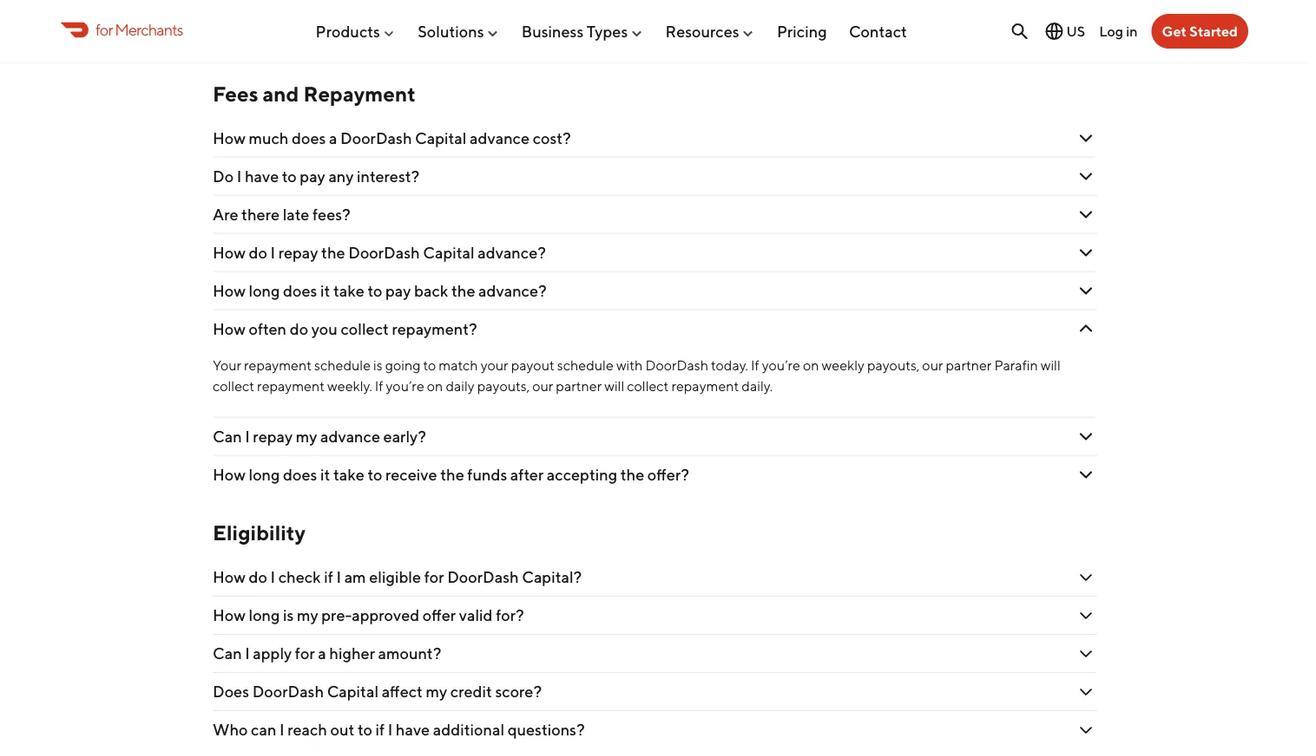 Task type: vqa. For each thing, say whether or not it's contained in the screenshot.
the left the can
no



Task type: locate. For each thing, give the bounding box(es) containing it.
does up do i have to pay any interest? on the top left of page
[[292, 129, 326, 148]]

5 how from the top
[[213, 466, 246, 485]]

if
[[324, 569, 333, 587], [375, 722, 385, 740]]

on left weekly
[[803, 357, 819, 374]]

to for if
[[358, 722, 372, 740]]

much
[[249, 129, 289, 148]]

a up any
[[329, 129, 337, 148]]

how do i check if i am eligible for doordash capital?
[[213, 569, 582, 587]]

1 horizontal spatial have
[[396, 722, 430, 740]]

pricing
[[777, 22, 827, 40]]

schedule
[[314, 357, 371, 374], [557, 357, 614, 374]]

can
[[251, 722, 276, 740]]

you're up daily.
[[762, 357, 800, 374]]

5 chevron down image from the top
[[1076, 319, 1096, 340]]

do
[[249, 244, 267, 262], [290, 320, 308, 339], [249, 569, 267, 587]]

0 vertical spatial for
[[95, 20, 113, 39]]

7 how from the top
[[213, 607, 246, 626]]

if left am
[[324, 569, 333, 587]]

you're
[[762, 357, 800, 374], [386, 378, 424, 395]]

0 horizontal spatial have
[[245, 167, 279, 186]]

1 vertical spatial our
[[532, 378, 553, 395]]

your
[[213, 357, 241, 374]]

is left going at left
[[373, 357, 383, 374]]

1 long from the top
[[249, 282, 280, 300]]

4 chevron down image from the top
[[1076, 683, 1096, 703]]

does up you
[[283, 282, 317, 300]]

take for receive
[[333, 466, 365, 485]]

to up the are there late fees?
[[282, 167, 297, 186]]

9 chevron down image from the top
[[1076, 644, 1096, 665]]

chevron down image
[[1076, 25, 1096, 46], [1076, 205, 1096, 225], [1076, 465, 1096, 486], [1076, 683, 1096, 703]]

1 horizontal spatial is
[[283, 607, 294, 626]]

0 horizontal spatial will
[[604, 378, 624, 395]]

solutions
[[418, 22, 484, 40]]

to inside your repayment schedule is going to match your payout schedule with doordash today. if you're on weekly payouts, our partner parafin will collect repayment weekly. if you're on daily payouts, our partner will collect repayment daily.
[[423, 357, 436, 374]]

1 horizontal spatial advance
[[470, 129, 530, 148]]

a left the higher
[[318, 645, 326, 664]]

1 vertical spatial on
[[427, 378, 443, 395]]

1 horizontal spatial a
[[329, 129, 337, 148]]

1 vertical spatial it
[[320, 466, 330, 485]]

collect
[[341, 320, 389, 339], [213, 378, 254, 395], [627, 378, 669, 395]]

1 vertical spatial is
[[373, 357, 383, 374]]

3 chevron down image from the top
[[1076, 243, 1096, 264]]

for
[[95, 20, 113, 39], [424, 569, 444, 587], [295, 645, 315, 664]]

our down payout
[[532, 378, 553, 395]]

2 can from the top
[[213, 645, 242, 664]]

do for repay
[[249, 244, 267, 262]]

take up how often do you collect repayment?
[[333, 282, 365, 300]]

for right apply
[[295, 645, 315, 664]]

0 vertical spatial if
[[324, 569, 333, 587]]

1 vertical spatial have
[[396, 722, 430, 740]]

1 horizontal spatial you're
[[762, 357, 800, 374]]

weekly
[[822, 357, 865, 374]]

payouts, down your
[[477, 378, 530, 395]]

0 vertical spatial repay
[[278, 244, 318, 262]]

our left parafin
[[922, 357, 943, 374]]

questions?
[[508, 722, 585, 740]]

doordash right with
[[645, 357, 708, 374]]

are there late fees?
[[213, 205, 354, 224]]

credit
[[450, 683, 492, 702]]

0 vertical spatial take
[[333, 282, 365, 300]]

long up eligibility
[[249, 466, 280, 485]]

0 vertical spatial long
[[249, 282, 280, 300]]

does for how much does a doordash capital advance cost?
[[292, 129, 326, 148]]

parafin?
[[270, 26, 328, 45]]

long
[[249, 282, 280, 300], [249, 466, 280, 485], [249, 607, 280, 626]]

payouts, right weekly
[[867, 357, 920, 374]]

schedule up weekly.
[[314, 357, 371, 374]]

how long does it take to receive the funds after accepting the offer?
[[213, 466, 689, 485]]

chevron down image for do i have to pay any interest?
[[1076, 166, 1096, 187]]

to left 'receive'
[[368, 466, 382, 485]]

merchants
[[115, 20, 183, 39]]

1 vertical spatial you're
[[386, 378, 424, 395]]

are
[[213, 205, 238, 224]]

collect down your
[[213, 378, 254, 395]]

0 vertical spatial do
[[249, 244, 267, 262]]

advance?
[[478, 244, 546, 262], [478, 282, 547, 300]]

capital
[[415, 129, 467, 148], [423, 244, 475, 262], [327, 683, 379, 702]]

1 it from the top
[[320, 282, 330, 300]]

1 horizontal spatial pay
[[385, 282, 411, 300]]

do left you
[[290, 320, 308, 339]]

1 vertical spatial my
[[297, 607, 318, 626]]

1 schedule from the left
[[314, 357, 371, 374]]

1 how from the top
[[213, 129, 246, 148]]

0 vertical spatial will
[[1041, 357, 1061, 374]]

repayment?
[[392, 320, 477, 339]]

0 vertical spatial partner
[[946, 357, 992, 374]]

late
[[283, 205, 309, 224]]

get started
[[1162, 23, 1238, 40]]

if right the out
[[375, 722, 385, 740]]

today.
[[711, 357, 748, 374]]

6 chevron down image from the top
[[1076, 427, 1096, 448]]

take
[[333, 282, 365, 300], [333, 466, 365, 485]]

for merchants
[[95, 20, 183, 39]]

how do i repay the doordash capital advance?
[[213, 244, 546, 262]]

on left daily
[[427, 378, 443, 395]]

1 horizontal spatial schedule
[[557, 357, 614, 374]]

2 long from the top
[[249, 466, 280, 485]]

0 horizontal spatial pay
[[300, 167, 325, 186]]

chevron down image for who can i reach out to if i have additional questions?
[[1076, 721, 1096, 742]]

do i have to pay any interest?
[[213, 167, 420, 186]]

0 horizontal spatial if
[[324, 569, 333, 587]]

1 vertical spatial payouts,
[[477, 378, 530, 395]]

doordash up valid
[[447, 569, 519, 587]]

it down can i repay my advance early?
[[320, 466, 330, 485]]

0 vertical spatial can
[[213, 428, 242, 446]]

2 vertical spatial does
[[283, 466, 317, 485]]

chevron down image for can i apply for a higher amount?
[[1076, 644, 1096, 665]]

accepting
[[547, 466, 617, 485]]

if right weekly.
[[375, 378, 383, 395]]

2 vertical spatial for
[[295, 645, 315, 664]]

0 vertical spatial does
[[292, 129, 326, 148]]

repayment
[[303, 82, 416, 106]]

how for how do i repay the doordash capital advance?
[[213, 244, 246, 262]]

1 horizontal spatial if
[[375, 722, 385, 740]]

1 vertical spatial take
[[333, 466, 365, 485]]

is down check
[[283, 607, 294, 626]]

us
[[1066, 23, 1085, 40]]

i
[[237, 167, 242, 186], [270, 244, 275, 262], [245, 428, 250, 446], [270, 569, 275, 587], [336, 569, 341, 587], [245, 645, 250, 664], [279, 722, 284, 740], [388, 722, 393, 740]]

0 vertical spatial if
[[751, 357, 759, 374]]

1 horizontal spatial on
[[803, 357, 819, 374]]

fees and repayment
[[213, 82, 416, 106]]

2 how from the top
[[213, 244, 246, 262]]

0 vertical spatial our
[[922, 357, 943, 374]]

0 horizontal spatial advance
[[320, 428, 380, 446]]

0 horizontal spatial schedule
[[314, 357, 371, 374]]

do left check
[[249, 569, 267, 587]]

1 horizontal spatial payouts,
[[867, 357, 920, 374]]

0 horizontal spatial if
[[375, 378, 383, 395]]

2 take from the top
[[333, 466, 365, 485]]

2 it from the top
[[320, 466, 330, 485]]

long for how long does it take to pay back the advance?
[[249, 282, 280, 300]]

0 vertical spatial it
[[320, 282, 330, 300]]

repayment up can i repay my advance early?
[[257, 378, 325, 395]]

chevron down image for how long does it take to pay back the advance?
[[1076, 281, 1096, 302]]

is right what
[[256, 26, 267, 45]]

chevron down image for does doordash capital affect my credit score?
[[1076, 683, 1096, 703]]

2 chevron down image from the top
[[1076, 205, 1096, 225]]

chevron down image for how much does a doordash capital advance cost?
[[1076, 128, 1096, 149]]

chevron down image for how do i check if i am eligible for doordash capital?
[[1076, 568, 1096, 589]]

will right parafin
[[1041, 357, 1061, 374]]

do down there
[[249, 244, 267, 262]]

2 horizontal spatial for
[[424, 569, 444, 587]]

can down your
[[213, 428, 242, 446]]

and
[[263, 82, 299, 106]]

capital up back
[[423, 244, 475, 262]]

what is parafin?
[[213, 26, 328, 45]]

0 vertical spatial advance?
[[478, 244, 546, 262]]

2 vertical spatial long
[[249, 607, 280, 626]]

10 chevron down image from the top
[[1076, 721, 1096, 742]]

1 can from the top
[[213, 428, 242, 446]]

with
[[616, 357, 643, 374]]

7 chevron down image from the top
[[1076, 568, 1096, 589]]

3 chevron down image from the top
[[1076, 465, 1096, 486]]

if
[[751, 357, 759, 374], [375, 378, 383, 395]]

0 horizontal spatial is
[[256, 26, 267, 45]]

is inside your repayment schedule is going to match your payout schedule with doordash today. if you're on weekly payouts, our partner parafin will collect repayment weekly. if you're on daily payouts, our partner will collect repayment daily.
[[373, 357, 383, 374]]

can up does
[[213, 645, 242, 664]]

3 long from the top
[[249, 607, 280, 626]]

will down with
[[604, 378, 624, 395]]

1 vertical spatial a
[[318, 645, 326, 664]]

1 horizontal spatial if
[[751, 357, 759, 374]]

1 horizontal spatial will
[[1041, 357, 1061, 374]]

1 horizontal spatial collect
[[341, 320, 389, 339]]

capital down the higher
[[327, 683, 379, 702]]

your repayment schedule is going to match your payout schedule with doordash today. if you're on weekly payouts, our partner parafin will collect repayment weekly. if you're on daily payouts, our partner will collect repayment daily.
[[213, 357, 1061, 395]]

advance left cost?
[[470, 129, 530, 148]]

for left merchants
[[95, 20, 113, 39]]

1 chevron down image from the top
[[1076, 128, 1096, 149]]

0 horizontal spatial on
[[427, 378, 443, 395]]

2 vertical spatial do
[[249, 569, 267, 587]]

1 vertical spatial does
[[283, 282, 317, 300]]

chevron down image for can i repay my advance early?
[[1076, 427, 1096, 448]]

chevron down image for are there late fees?
[[1076, 205, 1096, 225]]

0 vertical spatial my
[[296, 428, 317, 446]]

1 take from the top
[[333, 282, 365, 300]]

partner
[[946, 357, 992, 374], [556, 378, 602, 395]]

the down fees?
[[321, 244, 345, 262]]

take down can i repay my advance early?
[[333, 466, 365, 485]]

6 how from the top
[[213, 569, 246, 587]]

repayment down often
[[244, 357, 312, 374]]

pay left any
[[300, 167, 325, 186]]

have up there
[[245, 167, 279, 186]]

1 vertical spatial if
[[375, 722, 385, 740]]

to right going at left
[[423, 357, 436, 374]]

my
[[296, 428, 317, 446], [297, 607, 318, 626], [426, 683, 447, 702]]

collect down with
[[627, 378, 669, 395]]

fees?
[[312, 205, 350, 224]]

3 how from the top
[[213, 282, 246, 300]]

a
[[329, 129, 337, 148], [318, 645, 326, 664]]

0 horizontal spatial you're
[[386, 378, 424, 395]]

2 horizontal spatial collect
[[627, 378, 669, 395]]

take for pay
[[333, 282, 365, 300]]

if up daily.
[[751, 357, 759, 374]]

1 vertical spatial will
[[604, 378, 624, 395]]

2 chevron down image from the top
[[1076, 166, 1096, 187]]

chevron down image
[[1076, 128, 1096, 149], [1076, 166, 1096, 187], [1076, 243, 1096, 264], [1076, 281, 1096, 302], [1076, 319, 1096, 340], [1076, 427, 1096, 448], [1076, 568, 1096, 589], [1076, 606, 1096, 627], [1076, 644, 1096, 665], [1076, 721, 1096, 742]]

have
[[245, 167, 279, 186], [396, 722, 430, 740]]

1 vertical spatial pay
[[385, 282, 411, 300]]

the right back
[[451, 282, 475, 300]]

advance down weekly.
[[320, 428, 380, 446]]

1 chevron down image from the top
[[1076, 25, 1096, 46]]

4 chevron down image from the top
[[1076, 281, 1096, 302]]

cost?
[[533, 129, 571, 148]]

1 vertical spatial long
[[249, 466, 280, 485]]

collect right you
[[341, 320, 389, 339]]

0 vertical spatial on
[[803, 357, 819, 374]]

it
[[320, 282, 330, 300], [320, 466, 330, 485]]

advance
[[470, 129, 530, 148], [320, 428, 380, 446]]

1 vertical spatial can
[[213, 645, 242, 664]]

0 vertical spatial is
[[256, 26, 267, 45]]

1 horizontal spatial partner
[[946, 357, 992, 374]]

pay left back
[[385, 282, 411, 300]]

0 vertical spatial you're
[[762, 357, 800, 374]]

2 horizontal spatial is
[[373, 357, 383, 374]]

4 how from the top
[[213, 320, 246, 339]]

solutions link
[[418, 15, 500, 47]]

0 vertical spatial capital
[[415, 129, 467, 148]]

the left offer?
[[620, 466, 644, 485]]

log in
[[1099, 23, 1138, 39]]

8 chevron down image from the top
[[1076, 606, 1096, 627]]

2 vertical spatial is
[[283, 607, 294, 626]]

is
[[256, 26, 267, 45], [373, 357, 383, 374], [283, 607, 294, 626]]

capital up interest?
[[415, 129, 467, 148]]

to right the out
[[358, 722, 372, 740]]

to
[[282, 167, 297, 186], [368, 282, 382, 300], [423, 357, 436, 374], [368, 466, 382, 485], [358, 722, 372, 740]]

for up offer
[[424, 569, 444, 587]]

schedule left with
[[557, 357, 614, 374]]

on
[[803, 357, 819, 374], [427, 378, 443, 395]]

0 horizontal spatial partner
[[556, 378, 602, 395]]

0 horizontal spatial payouts,
[[477, 378, 530, 395]]

have down affect
[[396, 722, 430, 740]]

chevron down image for how do i repay the doordash capital advance?
[[1076, 243, 1096, 264]]

do
[[213, 167, 234, 186]]

you're down going at left
[[386, 378, 424, 395]]

long up often
[[249, 282, 280, 300]]

to down how do i repay the doordash capital advance?
[[368, 282, 382, 300]]

does down can i repay my advance early?
[[283, 466, 317, 485]]

it up you
[[320, 282, 330, 300]]

doordash
[[340, 129, 412, 148], [348, 244, 420, 262], [645, 357, 708, 374], [447, 569, 519, 587], [252, 683, 324, 702]]

0 vertical spatial advance
[[470, 129, 530, 148]]

chevron down image for how long does it take to receive the funds after accepting the offer?
[[1076, 465, 1096, 486]]

business
[[522, 22, 584, 40]]

does
[[292, 129, 326, 148], [283, 282, 317, 300], [283, 466, 317, 485]]

the
[[321, 244, 345, 262], [451, 282, 475, 300], [440, 466, 464, 485], [620, 466, 644, 485]]

interest?
[[357, 167, 420, 186]]

who can i reach out to if i have additional questions?
[[213, 722, 585, 740]]

0 horizontal spatial for
[[95, 20, 113, 39]]

2 vertical spatial my
[[426, 683, 447, 702]]

long up apply
[[249, 607, 280, 626]]

payouts,
[[867, 357, 920, 374], [477, 378, 530, 395]]



Task type: describe. For each thing, give the bounding box(es) containing it.
to for match
[[423, 357, 436, 374]]

payout
[[511, 357, 555, 374]]

offer?
[[648, 466, 689, 485]]

1 vertical spatial advance?
[[478, 282, 547, 300]]

how often do you collect repayment?
[[213, 320, 480, 339]]

0 vertical spatial have
[[245, 167, 279, 186]]

2 schedule from the left
[[557, 357, 614, 374]]

you
[[311, 320, 338, 339]]

does for how long does it take to receive the funds after accepting the offer?
[[283, 466, 317, 485]]

get
[[1162, 23, 1187, 40]]

capital?
[[522, 569, 582, 587]]

affect
[[382, 683, 423, 702]]

to for pay
[[368, 282, 382, 300]]

the left the funds
[[440, 466, 464, 485]]

early?
[[383, 428, 426, 446]]

offer
[[423, 607, 456, 626]]

types
[[587, 22, 628, 40]]

started
[[1190, 23, 1238, 40]]

resources link
[[665, 15, 755, 47]]

daily
[[446, 378, 475, 395]]

how long does it take to pay back the advance?
[[213, 282, 547, 300]]

valid
[[459, 607, 493, 626]]

1 horizontal spatial our
[[922, 357, 943, 374]]

log in link
[[1099, 23, 1138, 39]]

2 vertical spatial capital
[[327, 683, 379, 702]]

do for check
[[249, 569, 267, 587]]

pricing link
[[777, 15, 827, 47]]

any
[[328, 167, 354, 186]]

it for pay
[[320, 282, 330, 300]]

what
[[213, 26, 253, 45]]

parafin
[[994, 357, 1038, 374]]

can i repay my advance early?
[[213, 428, 426, 446]]

chevron down image for how often do you collect repayment?
[[1076, 319, 1096, 340]]

out
[[330, 722, 355, 740]]

there
[[241, 205, 280, 224]]

repayment down today. on the top right of page
[[671, 378, 739, 395]]

log
[[1099, 23, 1123, 39]]

long for how long is my pre-approved offer valid for?
[[249, 607, 280, 626]]

1 vertical spatial repay
[[253, 428, 293, 446]]

daily.
[[742, 378, 773, 395]]

1 horizontal spatial for
[[295, 645, 315, 664]]

weekly.
[[327, 378, 372, 395]]

products link
[[316, 15, 396, 47]]

contact
[[849, 22, 907, 40]]

products
[[316, 22, 380, 40]]

higher
[[329, 645, 375, 664]]

1 vertical spatial capital
[[423, 244, 475, 262]]

apply
[[253, 645, 292, 664]]

how long is my pre-approved offer valid for?
[[213, 607, 524, 626]]

contact link
[[849, 15, 907, 47]]

1 vertical spatial partner
[[556, 378, 602, 395]]

going
[[385, 357, 421, 374]]

how for how long does it take to receive the funds after accepting the offer?
[[213, 466, 246, 485]]

pre-
[[321, 607, 352, 626]]

does
[[213, 683, 249, 702]]

your
[[481, 357, 508, 374]]

doordash inside your repayment schedule is going to match your payout schedule with doordash today. if you're on weekly payouts, our partner parafin will collect repayment weekly. if you're on daily payouts, our partner will collect repayment daily.
[[645, 357, 708, 374]]

globe line image
[[1044, 21, 1065, 42]]

often
[[249, 320, 287, 339]]

check
[[278, 569, 321, 587]]

0 horizontal spatial a
[[318, 645, 326, 664]]

how for how long is my pre-approved offer valid for?
[[213, 607, 246, 626]]

who
[[213, 722, 248, 740]]

amount?
[[378, 645, 441, 664]]

receive
[[385, 466, 437, 485]]

how much does a doordash capital advance cost?
[[213, 129, 571, 148]]

can i apply for a higher amount?
[[213, 645, 444, 664]]

how for how often do you collect repayment?
[[213, 320, 246, 339]]

1 vertical spatial if
[[375, 378, 383, 395]]

doordash up how long does it take to pay back the advance? at the top left of page
[[348, 244, 420, 262]]

how for how long does it take to pay back the advance?
[[213, 282, 246, 300]]

fees
[[213, 82, 258, 106]]

in
[[1126, 23, 1138, 39]]

1 vertical spatial advance
[[320, 428, 380, 446]]

it for receive
[[320, 466, 330, 485]]

long for how long does it take to receive the funds after accepting the offer?
[[249, 466, 280, 485]]

chevron down image for what is parafin?
[[1076, 25, 1096, 46]]

eligible
[[369, 569, 421, 587]]

business types link
[[522, 15, 644, 47]]

can for can i apply for a higher amount?
[[213, 645, 242, 664]]

resources
[[665, 22, 739, 40]]

chevron down image for how long is my pre-approved offer valid for?
[[1076, 606, 1096, 627]]

0 vertical spatial a
[[329, 129, 337, 148]]

for?
[[496, 607, 524, 626]]

to for receive
[[368, 466, 382, 485]]

doordash down apply
[[252, 683, 324, 702]]

my for advance
[[296, 428, 317, 446]]

does for how long does it take to pay back the advance?
[[283, 282, 317, 300]]

back
[[414, 282, 448, 300]]

0 horizontal spatial collect
[[213, 378, 254, 395]]

get started button
[[1152, 14, 1248, 49]]

additional
[[433, 722, 504, 740]]

how for how do i check if i am eligible for doordash capital?
[[213, 569, 246, 587]]

business types
[[522, 22, 628, 40]]

funds
[[467, 466, 507, 485]]

can for can i repay my advance early?
[[213, 428, 242, 446]]

reach
[[287, 722, 327, 740]]

after
[[510, 466, 544, 485]]

how for how much does a doordash capital advance cost?
[[213, 129, 246, 148]]

0 vertical spatial pay
[[300, 167, 325, 186]]

for merchants link
[[61, 18, 183, 41]]

am
[[344, 569, 366, 587]]

my for pre-
[[297, 607, 318, 626]]

1 vertical spatial do
[[290, 320, 308, 339]]

eligibility
[[213, 521, 306, 546]]

doordash up interest?
[[340, 129, 412, 148]]

does doordash capital affect my credit score?
[[213, 683, 545, 702]]

approved
[[352, 607, 420, 626]]

0 horizontal spatial our
[[532, 378, 553, 395]]

1 vertical spatial for
[[424, 569, 444, 587]]

score?
[[495, 683, 542, 702]]

match
[[439, 357, 478, 374]]

0 vertical spatial payouts,
[[867, 357, 920, 374]]



